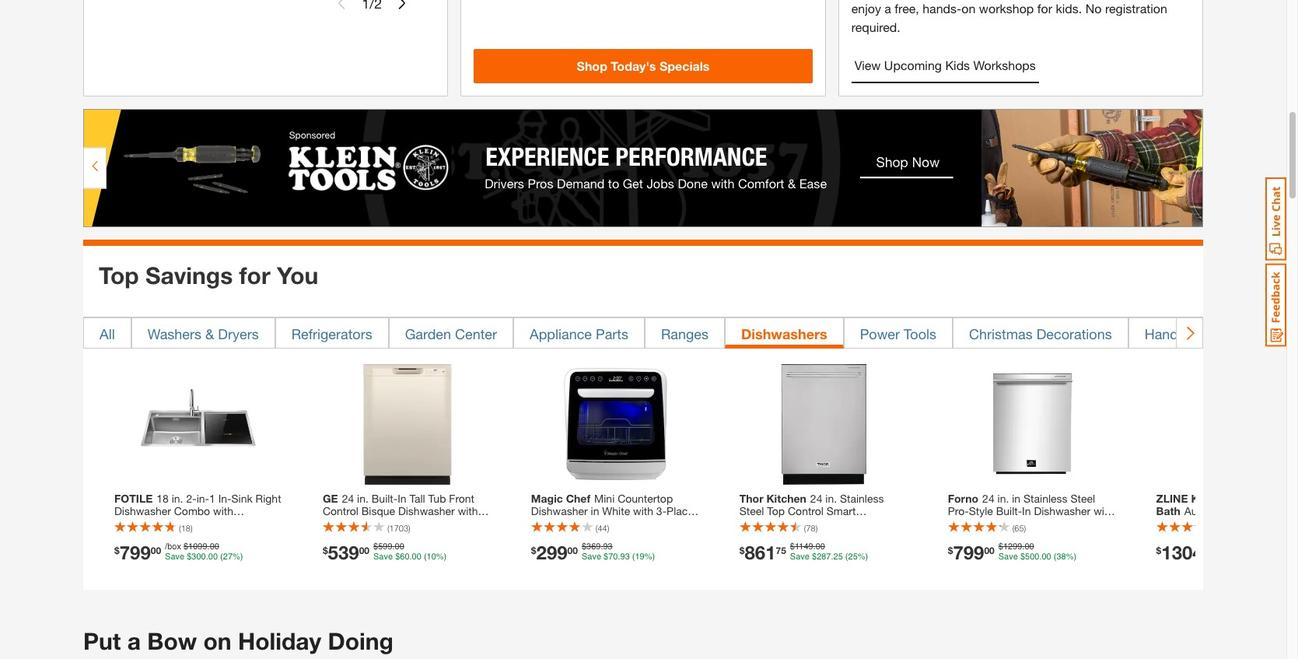 Task type: locate. For each thing, give the bounding box(es) containing it.
upcoming
[[885, 57, 942, 72]]

0 horizontal spatial tools
[[904, 325, 937, 342]]

) up $ 799 00 $ 1299 . 00 save $ 500 . 00 ( 38 %)
[[1025, 523, 1027, 533]]

) for dishwasher
[[191, 523, 193, 533]]

1 ) from the left
[[191, 523, 193, 533]]

( right 70
[[632, 552, 635, 562]]

workshops
[[974, 57, 1036, 72]]

2 %) from the left
[[436, 552, 447, 562]]

24 inside 24 in. built-in tall tub front control bisque dishwasher with sanitize, dry boost, 55 dba
[[342, 492, 354, 505]]

2 799 from the left
[[954, 541, 985, 563]]

599
[[378, 541, 393, 552]]

with inside 24 in. built-in tall tub front control bisque dishwasher with sanitize, dry boost, 55 dba
[[458, 504, 478, 517]]

in inside mini countertop dishwasher in white with 3-place setting capacity
[[591, 504, 600, 517]]

in down sink
[[236, 517, 245, 530]]

1 horizontal spatial top
[[767, 504, 785, 517]]

with inside "24 in. in stainless steel pro-style built-in dishwasher with tall tub"
[[1094, 504, 1114, 517]]

1 24 from the left
[[342, 492, 354, 505]]

tall down forno
[[948, 517, 964, 530]]

in. inside "24 in. in stainless steel pro-style built-in dishwasher with tall tub"
[[998, 492, 1010, 505]]

bath
[[1157, 504, 1181, 517]]

3 dishwasher from the left
[[531, 504, 588, 517]]

( right 300 at the left bottom of the page
[[220, 552, 223, 562]]

24 in. built-in tall tub front control bisque dishwasher with sanitize, dry boost, 55 dba
[[323, 492, 478, 530]]

holiday
[[238, 627, 321, 655]]

0 horizontal spatial built-
[[372, 492, 398, 505]]

00 left 369
[[568, 544, 578, 556]]

4 save from the left
[[791, 552, 810, 562]]

save inside $ 799 00 $ 1299 . 00 save $ 500 . 00 ( 38 %)
[[999, 552, 1019, 562]]

2 horizontal spatial 24
[[983, 492, 995, 505]]

) left volt
[[816, 523, 818, 533]]

in.
[[172, 492, 183, 505], [357, 492, 369, 505], [826, 492, 837, 505], [998, 492, 1010, 505]]

tall up 55 at the bottom of page
[[410, 492, 425, 505]]

861
[[745, 541, 776, 563]]

garden center button
[[389, 318, 514, 349]]

save
[[165, 552, 185, 562], [374, 552, 393, 562], [582, 552, 602, 562], [791, 552, 810, 562], [999, 552, 1019, 562]]

dba
[[437, 517, 458, 530]]

1299
[[1004, 541, 1023, 552]]

front
[[449, 492, 475, 505]]

799 down waterproof
[[120, 541, 151, 563]]

1 vertical spatial tall
[[948, 517, 964, 530]]

pro-
[[948, 504, 969, 517]]

bow
[[147, 627, 197, 655]]

4 dishwasher from the left
[[1034, 504, 1091, 517]]

24 for 539
[[342, 492, 354, 505]]

( 65 )
[[1013, 523, 1027, 533]]

24 inside 24 in. stainless steel top control smart dishwasher, 120-volt stainless steel tub
[[811, 492, 823, 505]]

%)
[[233, 552, 243, 562], [436, 552, 447, 562], [645, 552, 655, 562], [858, 552, 869, 562], [1067, 552, 1077, 562]]

2 dishwasher from the left
[[398, 504, 455, 517]]

2 horizontal spatial tub
[[967, 517, 985, 530]]

%) right 70
[[645, 552, 655, 562]]

top up all button
[[99, 262, 139, 290]]

1 horizontal spatial control
[[788, 504, 824, 517]]

save left 500
[[999, 552, 1019, 562]]

1 horizontal spatial tub
[[767, 529, 785, 542]]

( right 60
[[424, 552, 427, 562]]

dishwasher inside 18 in. 2-in-1 in-sink right dishwasher combo with waterproof touchscreen in stainless steel
[[114, 504, 171, 517]]

1703
[[390, 523, 409, 533]]

thor kitchen
[[740, 492, 807, 505]]

4 ) from the left
[[816, 523, 818, 533]]

ge
[[323, 492, 338, 505]]

24 for 799
[[983, 492, 995, 505]]

%) for 799
[[1067, 552, 1077, 562]]

%) right 500
[[1067, 552, 1077, 562]]

%) inside $ 299 00 $ 369 . 93 save $ 70 . 93 ( 19 %)
[[645, 552, 655, 562]]

1 dishwasher from the left
[[114, 504, 171, 517]]

kitchen left and
[[1192, 492, 1232, 505]]

70
[[609, 552, 618, 562]]

$ 861 75 $ 1149 . 00 save $ 287 . 25 ( 25 %)
[[740, 541, 869, 563]]

save left 60
[[374, 552, 393, 562]]

tub inside 24 in. stainless steel top control smart dishwasher, 120-volt stainless steel tub
[[767, 529, 785, 542]]

1 kitchen from the left
[[767, 492, 807, 505]]

0 horizontal spatial tall
[[410, 492, 425, 505]]

1 control from the left
[[323, 504, 359, 517]]

( 18 )
[[179, 523, 193, 533]]

00 right 500
[[1042, 552, 1052, 562]]

built-
[[372, 492, 398, 505], [997, 504, 1023, 517]]

1 horizontal spatial 18
[[181, 523, 191, 533]]

appliance
[[530, 325, 592, 342]]

tools inside button
[[904, 325, 937, 342]]

fotile
[[114, 492, 153, 505]]

kitchen for zline
[[1192, 492, 1232, 505]]

with inside mini countertop dishwasher in white with 3-place setting capacity
[[633, 504, 654, 517]]

$ 799 00 $ 1299 . 00 save $ 500 . 00 ( 38 %)
[[948, 541, 1077, 563]]

refrigerators button
[[275, 318, 389, 349]]

save left 70
[[582, 552, 602, 562]]

tub
[[428, 492, 446, 505], [967, 517, 985, 530], [767, 529, 785, 542]]

0 horizontal spatial kitchen
[[767, 492, 807, 505]]

0 horizontal spatial 93
[[603, 541, 613, 552]]

save inside $ 861 75 $ 1149 . 00 save $ 287 . 25 ( 25 %)
[[791, 552, 810, 562]]

tall inside "24 in. in stainless steel pro-style built-in dishwasher with tall tub"
[[948, 517, 964, 530]]

kitchen inside zline kitchen and bath
[[1192, 492, 1232, 505]]

. right 300 at the left bottom of the page
[[207, 541, 210, 552]]

kitchen up dishwasher, on the bottom right
[[767, 492, 807, 505]]

with for tub
[[458, 504, 478, 517]]

chef
[[566, 492, 591, 505]]

5 %) from the left
[[1067, 552, 1077, 562]]

1 horizontal spatial built-
[[997, 504, 1023, 517]]

1 save from the left
[[165, 552, 185, 562]]

2 24 from the left
[[811, 492, 823, 505]]

%) right 287
[[858, 552, 869, 562]]

0 horizontal spatial 18
[[157, 492, 169, 505]]

299
[[537, 541, 568, 563]]

in
[[1013, 492, 1021, 505], [591, 504, 600, 517], [236, 517, 245, 530]]

tub inside "24 in. in stainless steel pro-style built-in dishwasher with tall tub"
[[967, 517, 985, 530]]

in up ( 65 )
[[1023, 504, 1031, 517]]

steel inside 18 in. 2-in-1 in-sink right dishwasher combo with waterproof touchscreen in stainless steel
[[161, 529, 186, 542]]

18 down combo
[[181, 523, 191, 533]]

tools right power
[[904, 325, 937, 342]]

stainless down fotile
[[114, 529, 158, 542]]

stainless up volt
[[840, 492, 884, 505]]

24 right ge
[[342, 492, 354, 505]]

touchscreen
[[171, 517, 233, 530]]

3 %) from the left
[[645, 552, 655, 562]]

1149
[[795, 541, 814, 552]]

1 with from the left
[[213, 504, 233, 517]]

steel inside "24 in. in stainless steel pro-style built-in dishwasher with tall tub"
[[1071, 492, 1096, 505]]

1 horizontal spatial tall
[[948, 517, 964, 530]]

539
[[328, 541, 359, 563]]

00
[[210, 541, 219, 552], [395, 541, 404, 552], [816, 541, 826, 552], [1025, 541, 1035, 552], [151, 544, 161, 556], [359, 544, 370, 556], [568, 544, 578, 556], [985, 544, 995, 556], [208, 552, 218, 562], [412, 552, 422, 562], [1042, 552, 1052, 562]]

with left 3-
[[633, 504, 654, 517]]

save right 75
[[791, 552, 810, 562]]

1 %) from the left
[[233, 552, 243, 562]]

refrigerators
[[292, 325, 372, 342]]

live chat image
[[1266, 177, 1287, 261]]

00 left 599 on the bottom left of the page
[[359, 544, 370, 556]]

tools right hand
[[1183, 325, 1216, 342]]

stainless
[[840, 492, 884, 505], [1024, 492, 1068, 505], [845, 517, 889, 530], [114, 529, 158, 542]]

appliance parts
[[530, 325, 629, 342]]

2 kitchen from the left
[[1192, 492, 1232, 505]]

in. inside 18 in. 2-in-1 in-sink right dishwasher combo with waterproof touchscreen in stainless steel
[[172, 492, 183, 505]]

) left 55 at the bottom of page
[[409, 523, 411, 533]]

. right '1149'
[[831, 552, 834, 562]]

2 control from the left
[[788, 504, 824, 517]]

save inside the $ 539 00 $ 599 . 00 save $ 60 . 00 ( 10 %)
[[374, 552, 393, 562]]

5 save from the left
[[999, 552, 1019, 562]]

00 right 300 at the left bottom of the page
[[208, 552, 218, 562]]

save inside $ 299 00 $ 369 . 93 save $ 70 . 93 ( 19 %)
[[582, 552, 602, 562]]

0 vertical spatial tall
[[410, 492, 425, 505]]

1 799 from the left
[[120, 541, 151, 563]]

( inside $ 299 00 $ 369 . 93 save $ 70 . 93 ( 19 %)
[[632, 552, 635, 562]]

3 ) from the left
[[608, 523, 610, 533]]

799 for 18 in. 2-in-1 in-sink right dishwasher combo with waterproof touchscreen in stainless steel
[[120, 541, 151, 563]]

in. up dry
[[357, 492, 369, 505]]

2 horizontal spatial in
[[1013, 492, 1021, 505]]

) down white
[[608, 523, 610, 533]]

view upcoming kids workshops link
[[852, 49, 1040, 83]]

1 horizontal spatial in
[[591, 504, 600, 517]]

38
[[1057, 552, 1067, 562]]

$
[[184, 541, 188, 552], [374, 541, 378, 552], [582, 541, 587, 552], [791, 541, 795, 552], [999, 541, 1004, 552], [114, 544, 120, 556], [323, 544, 328, 556], [531, 544, 537, 556], [740, 544, 745, 556], [948, 544, 954, 556], [1157, 544, 1162, 556], [187, 552, 192, 562], [395, 552, 400, 562], [604, 552, 609, 562], [812, 552, 817, 562], [1021, 552, 1026, 562]]

with right 55 at the bottom of page
[[458, 504, 478, 517]]

1 in. from the left
[[172, 492, 183, 505]]

10
[[427, 552, 436, 562]]

shop today's specials
[[577, 58, 710, 73]]

1 horizontal spatial kitchen
[[1192, 492, 1232, 505]]

tools inside button
[[1183, 325, 1216, 342]]

799 for 24 in. in stainless steel pro-style built-in dishwasher with tall tub
[[954, 541, 985, 563]]

%) inside $ 799 00 $ 1299 . 00 save $ 500 . 00 ( 38 %)
[[1067, 552, 1077, 562]]

24
[[342, 492, 354, 505], [811, 492, 823, 505], [983, 492, 995, 505]]

3 in. from the left
[[826, 492, 837, 505]]

0 horizontal spatial tub
[[428, 492, 446, 505]]

799 down pro-
[[954, 541, 985, 563]]

$ inside the $ 1304
[[1157, 544, 1162, 556]]

1 horizontal spatial 799
[[954, 541, 985, 563]]

%) down dba
[[436, 552, 447, 562]]

1 horizontal spatial in
[[1023, 504, 1031, 517]]

%) inside $ 861 75 $ 1149 . 00 save $ 287 . 25 ( 25 %)
[[858, 552, 869, 562]]

0 horizontal spatial in
[[236, 517, 245, 530]]

0 horizontal spatial 24
[[342, 492, 354, 505]]

christmas decorations
[[970, 325, 1113, 342]]

2 save from the left
[[374, 552, 393, 562]]

countertop
[[618, 492, 673, 505]]

) down combo
[[191, 523, 193, 533]]

control inside 24 in. built-in tall tub front control bisque dishwasher with sanitize, dry boost, 55 dba
[[323, 504, 359, 517]]

save left 300 at the left bottom of the page
[[165, 552, 185, 562]]

. left 10
[[410, 552, 412, 562]]

24 right forno
[[983, 492, 995, 505]]

kitchen
[[767, 492, 807, 505], [1192, 492, 1232, 505]]

built- up 65 on the bottom right
[[997, 504, 1023, 517]]

287
[[817, 552, 831, 562]]

18 in. 2-in-1 in-sink right dishwasher combo with waterproof touchscreen in stainless steel
[[114, 492, 281, 542]]

2 with from the left
[[458, 504, 478, 517]]

top
[[99, 262, 139, 290], [767, 504, 785, 517]]

dishwasher inside mini countertop dishwasher in white with 3-place setting capacity
[[531, 504, 588, 517]]

44
[[598, 523, 608, 533]]

built- inside 24 in. built-in tall tub front control bisque dishwasher with sanitize, dry boost, 55 dba
[[372, 492, 398, 505]]

( inside the $ 539 00 $ 599 . 00 save $ 60 . 00 ( 10 %)
[[424, 552, 427, 562]]

0 horizontal spatial control
[[323, 504, 359, 517]]

save inside $ 799 00 /box $ 1099 . 00 save $ 300 . 00 ( 27 %)
[[165, 552, 185, 562]]

799
[[120, 541, 151, 563], [954, 541, 985, 563]]

with left bath
[[1094, 504, 1114, 517]]

24 inside "24 in. in stainless steel pro-style built-in dishwasher with tall tub"
[[983, 492, 995, 505]]

( inside $ 861 75 $ 1149 . 00 save $ 287 . 25 ( 25 %)
[[846, 552, 849, 562]]

1 horizontal spatial 25
[[849, 552, 858, 562]]

autograph edition 24 in. top control 8-cycle tall tub dishwasher with 3rd rack in stainless steel & champagne bronze image
[[1181, 364, 1299, 485]]

and
[[1235, 492, 1254, 505]]

2 tools from the left
[[1183, 325, 1216, 342]]

in. for stainless
[[826, 492, 837, 505]]

save for 799
[[999, 552, 1019, 562]]

24 in. stainless steel top control smart dishwasher, 120-volt stainless steel tub
[[740, 492, 889, 542]]

in. right style on the bottom of page
[[998, 492, 1010, 505]]

tub for 861
[[767, 529, 785, 542]]

dryers
[[218, 325, 259, 342]]

%) right 300 at the left bottom of the page
[[233, 552, 243, 562]]

volt
[[824, 517, 842, 530]]

1 horizontal spatial tools
[[1183, 325, 1216, 342]]

( up 1299
[[1013, 523, 1015, 533]]

. left 60
[[393, 541, 395, 552]]

0 vertical spatial top
[[99, 262, 139, 290]]

0 horizontal spatial top
[[99, 262, 139, 290]]

24 in. stainless steel top control smart dishwasher, 120-volt stainless steel tub image
[[764, 364, 885, 485]]

00 right '1149'
[[816, 541, 826, 552]]

$ 1304
[[1157, 541, 1204, 563]]

4 in. from the left
[[998, 492, 1010, 505]]

0 horizontal spatial 25
[[834, 552, 843, 562]]

3 24 from the left
[[983, 492, 995, 505]]

93 right 70
[[621, 552, 630, 562]]

mini countertop dishwasher in white with 3-place setting capacity
[[531, 492, 694, 530]]

%) inside the $ 539 00 $ 599 . 00 save $ 60 . 00 ( 10 %)
[[436, 552, 447, 562]]

1 vertical spatial top
[[767, 504, 785, 517]]

in. inside 24 in. stainless steel top control smart dishwasher, 120-volt stainless steel tub
[[826, 492, 837, 505]]

hand
[[1145, 325, 1179, 342]]

in up the boost,
[[398, 492, 407, 505]]

( up the /box
[[179, 523, 181, 533]]

4 with from the left
[[1094, 504, 1114, 517]]

with for pro-
[[1094, 504, 1114, 517]]

1099
[[188, 541, 207, 552]]

tub left front
[[428, 492, 446, 505]]

1304
[[1162, 541, 1204, 563]]

( right 287
[[846, 552, 849, 562]]

2 in. from the left
[[357, 492, 369, 505]]

1 tools from the left
[[904, 325, 937, 342]]

built- up dry
[[372, 492, 398, 505]]

in up 44
[[591, 504, 600, 517]]

3 with from the left
[[633, 504, 654, 517]]

kids
[[946, 57, 970, 72]]

0 horizontal spatial in
[[398, 492, 407, 505]]

4 %) from the left
[[858, 552, 869, 562]]

top right thor
[[767, 504, 785, 517]]

tub down forno
[[967, 517, 985, 530]]

2 ) from the left
[[409, 523, 411, 533]]

save for 861
[[791, 552, 810, 562]]

) for in
[[1025, 523, 1027, 533]]

93 right 369
[[603, 541, 613, 552]]

next slide image
[[396, 0, 409, 9]]

0 horizontal spatial 799
[[120, 541, 151, 563]]

dishwashers button
[[725, 318, 844, 349]]

00 right 1299
[[1025, 541, 1035, 552]]

setting
[[531, 517, 566, 530]]

18 left 2-
[[157, 492, 169, 505]]

control left dry
[[323, 504, 359, 517]]

on
[[203, 627, 232, 655]]

in. up volt
[[826, 492, 837, 505]]

.
[[207, 541, 210, 552], [393, 541, 395, 552], [601, 541, 603, 552], [814, 541, 816, 552], [1023, 541, 1025, 552], [206, 552, 208, 562], [410, 552, 412, 562], [618, 552, 621, 562], [831, 552, 834, 562], [1040, 552, 1042, 562]]

369
[[587, 541, 601, 552]]

in up ( 65 )
[[1013, 492, 1021, 505]]

in. inside 24 in. built-in tall tub front control bisque dishwasher with sanitize, dry boost, 55 dba
[[357, 492, 369, 505]]

with right in-
[[213, 504, 233, 517]]

center
[[455, 325, 497, 342]]

5 ) from the left
[[1025, 523, 1027, 533]]

control up '78'
[[788, 504, 824, 517]]

tub up 75
[[767, 529, 785, 542]]

save for 299
[[582, 552, 602, 562]]

75
[[776, 544, 787, 556]]

3 save from the left
[[582, 552, 602, 562]]

. left the 19
[[618, 552, 621, 562]]

( right 500
[[1054, 552, 1057, 562]]

0 vertical spatial 18
[[157, 492, 169, 505]]

this is the first slide image
[[336, 0, 348, 9]]

with inside 18 in. 2-in-1 in-sink right dishwasher combo with waterproof touchscreen in stainless steel
[[213, 504, 233, 517]]

24 up '120-' at right bottom
[[811, 492, 823, 505]]

a
[[127, 627, 141, 655]]

stainless up ( 65 )
[[1024, 492, 1068, 505]]

. left 70
[[601, 541, 603, 552]]

in. for built-
[[357, 492, 369, 505]]

1 horizontal spatial 24
[[811, 492, 823, 505]]

tall inside 24 in. built-in tall tub front control bisque dishwasher with sanitize, dry boost, 55 dba
[[410, 492, 425, 505]]

( right dry
[[387, 523, 390, 533]]

in. left 2-
[[172, 492, 183, 505]]

feedback link image
[[1266, 263, 1287, 347]]



Task type: describe. For each thing, give the bounding box(es) containing it.
stainless inside 18 in. 2-in-1 in-sink right dishwasher combo with waterproof touchscreen in stainless steel
[[114, 529, 158, 542]]

2-
[[186, 492, 197, 505]]

1 vertical spatial 18
[[181, 523, 191, 533]]

00 inside $ 299 00 $ 369 . 93 save $ 70 . 93 ( 19 %)
[[568, 544, 578, 556]]

christmas
[[970, 325, 1033, 342]]

washers & dryers
[[148, 325, 259, 342]]

00 right 60
[[412, 552, 422, 562]]

00 right 599 on the bottom left of the page
[[395, 541, 404, 552]]

24 in. in stainless steel pro-style built-in dishwasher with tall tub
[[948, 492, 1114, 530]]

magic
[[531, 492, 563, 505]]

power tools button
[[844, 318, 953, 349]]

/box
[[165, 541, 181, 552]]

magic chef
[[531, 492, 591, 505]]

white
[[603, 504, 630, 517]]

( inside $ 799 00 $ 1299 . 00 save $ 500 . 00 ( 38 %)
[[1054, 552, 1057, 562]]

save for 539
[[374, 552, 393, 562]]

sink
[[232, 492, 253, 505]]

) for 120-
[[816, 523, 818, 533]]

. left 500
[[1023, 541, 1025, 552]]

dishwasher inside 24 in. built-in tall tub front control bisque dishwasher with sanitize, dry boost, 55 dba
[[398, 504, 455, 517]]

1
[[209, 492, 215, 505]]

3-
[[657, 504, 667, 517]]

( up 369
[[596, 523, 598, 533]]

power
[[860, 325, 900, 342]]

18 inside 18 in. 2-in-1 in-sink right dishwasher combo with waterproof touchscreen in stainless steel
[[157, 492, 169, 505]]

put
[[83, 627, 121, 655]]

%) for 861
[[858, 552, 869, 562]]

in-
[[197, 492, 209, 505]]

dry
[[367, 517, 384, 530]]

$ 799 00 /box $ 1099 . 00 save $ 300 . 00 ( 27 %)
[[114, 541, 243, 563]]

control inside 24 in. stainless steel top control smart dishwasher, 120-volt stainless steel tub
[[788, 504, 824, 517]]

stainless right volt
[[845, 517, 889, 530]]

washers & dryers button
[[131, 318, 275, 349]]

( inside $ 799 00 /box $ 1099 . 00 save $ 300 . 00 ( 27 %)
[[220, 552, 223, 562]]

00 left 1299
[[985, 544, 995, 556]]

kitchen for thor
[[767, 492, 807, 505]]

in inside 24 in. built-in tall tub front control bisque dishwasher with sanitize, dry boost, 55 dba
[[398, 492, 407, 505]]

view upcoming kids workshops
[[855, 57, 1036, 72]]

( 44 )
[[596, 523, 610, 533]]

) for setting
[[608, 523, 610, 533]]

place
[[667, 504, 694, 517]]

capacity
[[569, 517, 612, 530]]

style
[[969, 504, 994, 517]]

zline kitchen and bath
[[1157, 492, 1254, 517]]

bisque
[[362, 504, 395, 517]]

%) for 539
[[436, 552, 447, 562]]

1 horizontal spatial 93
[[621, 552, 630, 562]]

hand tools button
[[1129, 318, 1232, 349]]

65
[[1015, 523, 1025, 533]]

put a bow on holiday doing
[[83, 627, 394, 655]]

built- inside "24 in. in stainless steel pro-style built-in dishwasher with tall tub"
[[997, 504, 1023, 517]]

tub inside 24 in. built-in tall tub front control bisque dishwasher with sanitize, dry boost, 55 dba
[[428, 492, 446, 505]]

appliance parts button
[[514, 318, 645, 349]]

sanitize,
[[323, 517, 364, 530]]

forno
[[948, 492, 979, 505]]

garden
[[405, 325, 451, 342]]

all button
[[83, 318, 131, 349]]

tub for 799
[[967, 517, 985, 530]]

dishwasher inside "24 in. in stainless steel pro-style built-in dishwasher with tall tub"
[[1034, 504, 1091, 517]]

( 1703 )
[[387, 523, 411, 533]]

2 25 from the left
[[849, 552, 858, 562]]

300
[[192, 552, 206, 562]]

zline kitchen and bath link
[[1157, 492, 1299, 567]]

ranges button
[[645, 318, 725, 349]]

in. for in
[[998, 492, 1010, 505]]

( 78 )
[[804, 523, 818, 533]]

smart
[[827, 504, 856, 517]]

power tools
[[860, 325, 937, 342]]

24 for 861
[[811, 492, 823, 505]]

combo
[[174, 504, 210, 517]]

ranges
[[661, 325, 709, 342]]

view
[[855, 57, 881, 72]]

60
[[400, 552, 410, 562]]

$ 539 00 $ 599 . 00 save $ 60 . 00 ( 10 %)
[[323, 541, 447, 563]]

thor
[[740, 492, 764, 505]]

%) inside $ 799 00 /box $ 1099 . 00 save $ 300 . 00 ( 27 %)
[[233, 552, 243, 562]]

hand tools
[[1145, 325, 1216, 342]]

19
[[635, 552, 645, 562]]

dishwashers
[[742, 325, 828, 342]]

mini
[[595, 492, 615, 505]]

%) for 299
[[645, 552, 655, 562]]

. left 27 in the left bottom of the page
[[206, 552, 208, 562]]

in. for 2-
[[172, 492, 183, 505]]

78
[[807, 523, 816, 533]]

1 25 from the left
[[834, 552, 843, 562]]

dishwasher,
[[740, 517, 799, 530]]

zline
[[1157, 492, 1189, 505]]

) for bisque
[[409, 523, 411, 533]]

( up '1149'
[[804, 523, 807, 533]]

next arrow image
[[1184, 325, 1197, 341]]

27
[[223, 552, 233, 562]]

24 in. built-in tall tub front control bisque dishwasher with sanitize, dry boost, 55 dba image
[[347, 364, 468, 485]]

all
[[100, 325, 115, 342]]

24 in. in stainless steel pro-style built-in dishwasher with tall tub image
[[973, 364, 1093, 485]]

shop today's specials link
[[474, 49, 813, 83]]

stainless inside "24 in. in stainless steel pro-style built-in dishwasher with tall tub"
[[1024, 492, 1068, 505]]

&
[[205, 325, 214, 342]]

in-
[[218, 492, 232, 505]]

parts
[[596, 325, 629, 342]]

waterproof
[[114, 517, 168, 530]]

right
[[256, 492, 281, 505]]

. left 287
[[814, 541, 816, 552]]

tools for power tools
[[904, 325, 937, 342]]

in inside "24 in. in stainless steel pro-style built-in dishwasher with tall tub"
[[1013, 492, 1021, 505]]

top inside 24 in. stainless steel top control smart dishwasher, 120-volt stainless steel tub
[[767, 504, 785, 517]]

decorations
[[1037, 325, 1113, 342]]

500
[[1026, 552, 1040, 562]]

18 in. 2-in-1 in-sink right dishwasher combo with waterproof touchscreen in stainless steel image
[[139, 364, 259, 485]]

55
[[422, 517, 434, 530]]

tools for hand tools
[[1183, 325, 1216, 342]]

you
[[277, 262, 319, 290]]

00 inside $ 861 75 $ 1149 . 00 save $ 287 . 25 ( 25 %)
[[816, 541, 826, 552]]

in inside "24 in. in stainless steel pro-style built-in dishwasher with tall tub"
[[1023, 504, 1031, 517]]

. left 38
[[1040, 552, 1042, 562]]

00 right the 1099
[[210, 541, 219, 552]]

boost,
[[387, 517, 419, 530]]

in inside 18 in. 2-in-1 in-sink right dishwasher combo with waterproof touchscreen in stainless steel
[[236, 517, 245, 530]]

00 left the /box
[[151, 544, 161, 556]]

mini countertop dishwasher in white with 3-place setting capacity image
[[556, 364, 676, 485]]

with for in-
[[213, 504, 233, 517]]

washers
[[148, 325, 202, 342]]

$ 299 00 $ 369 . 93 save $ 70 . 93 ( 19 %)
[[531, 541, 655, 563]]



Task type: vqa. For each thing, say whether or not it's contained in the screenshot.


